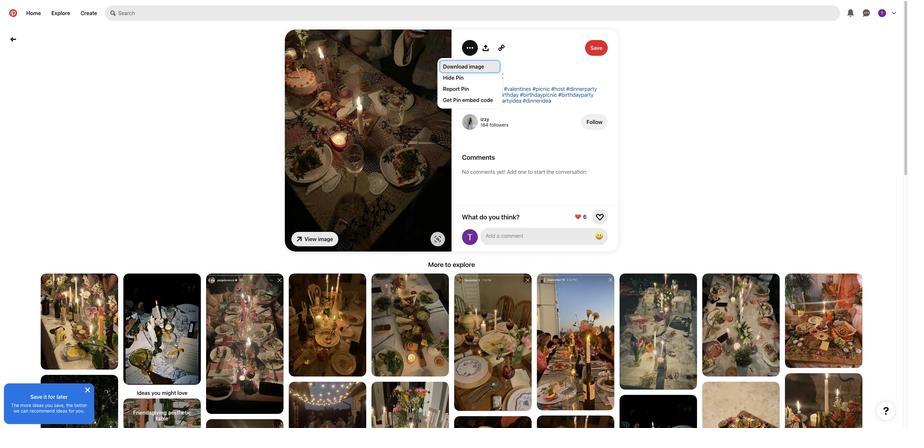 Task type: vqa. For each thing, say whether or not it's contained in the screenshot.
THIS MAY CONTAIN: A PAINTING OF FLOWERS ON THE SIDE OF A HILL image
no



Task type: locate. For each thing, give the bounding box(es) containing it.
create
[[81, 10, 97, 16]]

0 vertical spatial to
[[528, 169, 533, 175]]

save button
[[586, 40, 608, 56], [586, 40, 608, 56]]

1 horizontal spatial this contains an image of: post-dinner details image
[[620, 395, 697, 429]]

ideas down later
[[56, 408, 67, 414]]

create link
[[75, 5, 103, 21]]

0 horizontal spatial to
[[445, 261, 451, 269]]

0 vertical spatial this contains an image of: diner image
[[289, 274, 366, 377]]

1 vertical spatial this contains an image of: diner image
[[537, 416, 615, 429]]

1 horizontal spatial image
[[469, 64, 484, 70]]

the
[[547, 169, 555, 175], [66, 403, 73, 408]]

2 vertical spatial pin
[[453, 97, 461, 103]]

pin up "get pin embed code"
[[461, 86, 469, 92]]

1 vertical spatial the
[[66, 403, 73, 408]]

1 vertical spatial pin
[[461, 86, 469, 92]]

#hosting
[[462, 86, 483, 92]]

save
[[591, 45, 603, 51], [30, 394, 42, 400]]

do
[[480, 213, 488, 221]]

to right more
[[445, 261, 451, 269]]

1 horizontal spatial to
[[528, 169, 533, 175]]

1 vertical spatial image
[[318, 236, 333, 242]]

add
[[507, 169, 517, 175]]

for left you.
[[69, 408, 75, 414]]

follow
[[587, 119, 603, 125]]

pin
[[456, 75, 464, 81], [461, 86, 469, 92], [453, 97, 461, 103]]

it
[[44, 394, 47, 400]]

what
[[462, 213, 478, 221]]

reaction image
[[596, 213, 604, 221]]

more
[[20, 403, 31, 408]]

this contains an image of: dinner party image
[[372, 274, 449, 377], [454, 274, 532, 412]]

1 vertical spatial you
[[152, 390, 161, 396]]

0 vertical spatial for
[[48, 394, 55, 400]]

pin right get
[[453, 97, 461, 103]]

this contains an image of: image
[[206, 274, 284, 414], [620, 274, 697, 390], [785, 274, 863, 368], [41, 375, 118, 429], [372, 382, 449, 429], [703, 382, 780, 429]]

the right save, in the left bottom of the page
[[66, 403, 73, 408]]

1 horizontal spatial ideas
[[56, 408, 67, 414]]

0 horizontal spatial image
[[318, 236, 333, 242]]

girls
[[462, 70, 480, 81]]

image inside menu item
[[469, 64, 484, 70]]

aesthetic
[[168, 410, 191, 416]]

0 horizontal spatial this contains an image of: dinner party image
[[372, 274, 449, 377]]

save for save it for later the more ideas you save, the better we can recommend ideas for you.
[[30, 394, 42, 400]]

you right ideas at bottom
[[152, 390, 161, 396]]

love
[[177, 390, 188, 396]]

0 vertical spatial pin
[[456, 75, 464, 81]]

table
[[156, 416, 168, 422]]

😃 button
[[481, 228, 608, 245], [593, 230, 606, 243]]

this contains an image of: post-dinner details image
[[123, 274, 201, 385], [620, 395, 697, 429]]

1 vertical spatial to
[[445, 261, 451, 269]]

no
[[462, 169, 469, 175]]

Search text field
[[118, 5, 841, 21]]

#birthday link
[[496, 92, 519, 98]]

this contains an image of: diner image
[[289, 274, 366, 377], [537, 416, 615, 429]]

code
[[481, 97, 493, 103]]

image
[[469, 64, 484, 70], [318, 236, 333, 242]]

this contains an image of: @oliverose image
[[289, 382, 366, 429]]

hide
[[443, 75, 455, 81]]

this contains an image of: aprilinparis1947 image
[[785, 374, 863, 429]]

you
[[489, 213, 500, 221], [152, 390, 161, 396], [45, 403, 53, 408]]

0 horizontal spatial the
[[66, 403, 73, 408]]

1 horizontal spatial this contains an image of: dinner party image
[[454, 274, 532, 412]]

explore
[[453, 261, 475, 269]]

1 horizontal spatial this contains an image of: diner image
[[537, 416, 615, 429]]

to
[[528, 169, 533, 175], [445, 261, 451, 269]]

#host
[[552, 86, 565, 92]]

view image
[[305, 236, 333, 242]]

0 vertical spatial this contains an image of: post-dinner details image
[[123, 274, 201, 385]]

pin right hide
[[456, 75, 464, 81]]

0 vertical spatial image
[[469, 64, 484, 70]]

click to shop image
[[435, 236, 441, 243]]

to right one
[[528, 169, 533, 175]]

#birthdaypicnic link
[[520, 92, 557, 98]]

1 vertical spatial this contains an image of: post-dinner details image
[[620, 395, 697, 429]]

the right start
[[547, 169, 555, 175]]

pin for hide
[[456, 75, 464, 81]]

0 vertical spatial save
[[591, 45, 603, 51]]

1 vertical spatial for
[[69, 408, 75, 414]]

might
[[162, 390, 176, 396]]

ideas
[[32, 403, 44, 408], [56, 408, 67, 414]]

report
[[443, 86, 460, 92]]

comments
[[471, 169, 496, 175]]

pin for get
[[453, 97, 461, 103]]

better
[[74, 403, 87, 408]]

1 vertical spatial save
[[30, 394, 42, 400]]

0 vertical spatial the
[[547, 169, 555, 175]]

can
[[21, 408, 28, 414]]

you down it
[[45, 403, 53, 408]]

2 vertical spatial you
[[45, 403, 53, 408]]

what do you think?
[[462, 213, 520, 221]]

girls night link
[[462, 70, 608, 81]]

#partyidea link
[[496, 98, 522, 104]]

#birthdayparty #dinnerpicnic #partyidea
[[462, 92, 594, 104]]

0 horizontal spatial this contains an image of: diner image
[[289, 274, 366, 377]]

conversation.
[[556, 169, 588, 175]]

comments
[[462, 154, 495, 161]]

you right "do"
[[489, 213, 500, 221]]

#valentines
[[504, 86, 531, 92]]

followers
[[490, 122, 509, 128]]

1 horizontal spatial save
[[591, 45, 603, 51]]

#hosting link
[[462, 86, 483, 92]]

download
[[443, 64, 468, 70]]

0 horizontal spatial you
[[45, 403, 53, 408]]

blacklashes1000 image
[[462, 230, 478, 245]]

list
[[0, 274, 904, 429]]

image inside button
[[318, 236, 333, 242]]

the
[[11, 403, 19, 408]]

image up girls
[[469, 64, 484, 70]]

image right view
[[318, 236, 333, 242]]

ideas down it
[[32, 403, 44, 408]]

this contains an image of: whimsical aesthetic dinner party image
[[206, 420, 284, 429]]

2 horizontal spatial you
[[489, 213, 500, 221]]

0 horizontal spatial for
[[48, 394, 55, 400]]

for
[[48, 394, 55, 400], [69, 408, 75, 414]]

you.
[[76, 408, 85, 414]]

for right it
[[48, 394, 55, 400]]

save inside the save it for later the more ideas you save, the better we can recommend ideas for you.
[[30, 394, 42, 400]]

#dinnerparty #gardenparty #birthday
[[462, 86, 597, 98]]

friendsgiving aesthetic table
[[133, 410, 191, 422]]

#dinnerpicnic link
[[462, 98, 495, 104]]

download image menu item
[[441, 61, 500, 72]]

izzy
[[481, 117, 490, 122]]

1 horizontal spatial you
[[152, 390, 161, 396]]

0 horizontal spatial save
[[30, 394, 42, 400]]



Task type: describe. For each thing, give the bounding box(es) containing it.
#dinneridea
[[523, 98, 551, 104]]

report pin
[[443, 86, 469, 92]]

pin for report
[[461, 86, 469, 92]]

start
[[534, 169, 545, 175]]

1 this contains an image of: dinner party image from the left
[[372, 274, 449, 377]]

embed
[[463, 97, 480, 103]]

#gardenparty link
[[462, 92, 495, 98]]

think?
[[502, 213, 520, 221]]

#partyidea
[[496, 98, 522, 104]]

follow button
[[582, 114, 608, 130]]

#gardenparty
[[462, 92, 495, 98]]

this contains an image of: elegant graduation party ideas aesthetic image
[[703, 274, 780, 377]]

yet!
[[497, 169, 506, 175]]

184
[[481, 122, 489, 128]]

ideas
[[137, 390, 150, 396]]

we
[[13, 408, 19, 414]]

cocktail aesthetics summer, cocktail party aesthetics, cocktail party aesthetic image
[[454, 417, 532, 429]]

#dinner link
[[485, 86, 503, 92]]

this contains an image of: 🪞 image
[[41, 274, 118, 370]]

#birthday
[[496, 92, 519, 98]]

the inside the save it for later the more ideas you save, the better we can recommend ideas for you.
[[66, 403, 73, 408]]

save it for later the more ideas you save, the better we can recommend ideas for you.
[[11, 394, 87, 414]]

later
[[57, 394, 68, 400]]

#birthdayparty link
[[559, 92, 594, 98]]

#picnic
[[533, 86, 550, 92]]

#dinner
[[485, 86, 503, 92]]

#dinneridea link
[[523, 98, 551, 104]]

explore
[[51, 10, 70, 16]]

download image
[[443, 64, 484, 70]]

friendsgiving aesthetic table link
[[123, 399, 201, 429]]

#picnic link
[[533, 86, 550, 92]]

ideas you might love
[[137, 390, 188, 396]]

1 horizontal spatial the
[[547, 169, 555, 175]]

Add a comment field
[[487, 233, 588, 239]]

recommend
[[30, 408, 55, 414]]

izzy 184 followers
[[481, 117, 509, 128]]

izzy link
[[481, 117, 490, 122]]

open link icon image
[[297, 237, 302, 242]]

#dinnerpicnic
[[462, 98, 495, 104]]

more
[[428, 261, 444, 269]]

list containing ideas you might love
[[0, 274, 904, 429]]

friendsgiving
[[133, 410, 167, 416]]

explore link
[[46, 5, 75, 21]]

#dinnerparty
[[567, 86, 597, 92]]

0 horizontal spatial this contains an image of: post-dinner details image
[[123, 274, 201, 385]]

no comments yet! add one to start the conversation.
[[462, 169, 588, 175]]

#birthdayparty
[[559, 92, 594, 98]]

view
[[305, 236, 317, 242]]

view image button
[[292, 232, 339, 247]]

get pin embed code
[[443, 97, 493, 103]]

one
[[518, 169, 527, 175]]

home
[[26, 10, 41, 16]]

image for download image
[[469, 64, 484, 70]]

2 this contains an image of: dinner party image from the left
[[454, 274, 532, 412]]

#birthdaypicnic
[[520, 92, 557, 98]]

save,
[[54, 403, 65, 408]]

tyler black image
[[879, 9, 887, 17]]

#dinnerparty link
[[567, 86, 597, 92]]

save for save
[[591, 45, 603, 51]]

you inside the save it for later the more ideas you save, the better we can recommend ideas for you.
[[45, 403, 53, 408]]

view image link
[[292, 232, 339, 247]]

#hosting #dinner
[[462, 86, 503, 92]]

more to explore
[[428, 261, 475, 269]]

0 vertical spatial you
[[489, 213, 500, 221]]

hide pin
[[443, 75, 464, 81]]

this contains an image of: 🍸dinner at mine image
[[537, 274, 615, 411]]

search icon image
[[110, 11, 116, 16]]

😃
[[596, 232, 604, 241]]

image for view image
[[318, 236, 333, 242]]

#valentines link
[[504, 86, 531, 92]]

#host link
[[552, 86, 565, 92]]

girls night
[[462, 70, 504, 81]]

izzy avatar link image
[[462, 114, 478, 130]]

you inside list
[[152, 390, 161, 396]]

comments button
[[462, 154, 608, 161]]

6
[[584, 214, 587, 220]]

home link
[[21, 5, 46, 21]]

0 horizontal spatial ideas
[[32, 403, 44, 408]]

1 horizontal spatial for
[[69, 408, 75, 414]]

night
[[482, 70, 504, 81]]

get
[[443, 97, 452, 103]]



